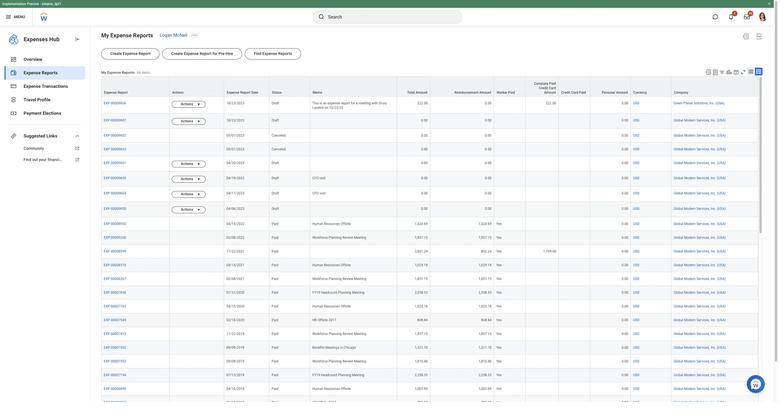 Task type: locate. For each thing, give the bounding box(es) containing it.
1 vertical spatial ext link image
[[74, 157, 81, 163]]

usd for 00007703
[[633, 305, 640, 309]]

global for exp-00007703
[[674, 305, 683, 309]]

a
[[356, 102, 358, 105]]

19 global modern services, inc. (usa) from the top
[[674, 374, 726, 378]]

card
[[549, 86, 556, 90], [571, 91, 578, 95]]

modern for 00009600
[[684, 207, 696, 211]]

9 usd from the top
[[633, 222, 640, 226]]

9 services, from the top
[[697, 236, 710, 240]]

exp-00008267 link
[[104, 276, 126, 281]]

headcount down meetings
[[321, 374, 337, 378]]

0 vertical spatial my
[[101, 32, 109, 39]]

yes for exp-00008950
[[496, 222, 502, 226]]

amount left 'worker'
[[479, 91, 491, 95]]

0 horizontal spatial company
[[534, 82, 548, 86]]

3 workforce from the top
[[312, 333, 328, 337]]

well-
[[64, 158, 72, 162]]

paid for exp-00007856
[[272, 291, 278, 295]]

worker paid
[[497, 91, 515, 95]]

05/01/2023 for exp-00009603
[[226, 148, 244, 152]]

global modern services, inc. (usa) link for exp-00007703
[[674, 304, 726, 309]]

expense reports
[[24, 70, 58, 76]]

0 vertical spatial credit
[[539, 86, 548, 90]]

suggested
[[24, 134, 45, 139]]

1 vertical spatial visit
[[320, 192, 326, 196]]

fy19 headcount planning meeting
[[312, 291, 364, 295], [312, 374, 364, 378]]

0 vertical spatial company
[[534, 82, 548, 86]]

usd for 00009605
[[633, 177, 640, 181]]

00006990
[[111, 388, 126, 392]]

usd link for exp-00008599
[[633, 249, 640, 254]]

20 usd link from the top
[[633, 373, 640, 378]]

navigation pane region
[[0, 26, 90, 403]]

expense report date button
[[224, 77, 269, 96]]

2 visit from the top
[[320, 192, 326, 196]]

your
[[39, 158, 47, 162]]

09/09/2019 up 07/15/2019
[[226, 360, 244, 364]]

global modern services, inc. (usa) link for exp-00009607
[[674, 118, 726, 123]]

9 exp- from the top
[[104, 222, 111, 226]]

exp-00009605 link
[[104, 176, 126, 181]]

for inside the this is an expense report for a meeting with drury laurent on 10/23/23
[[351, 102, 355, 105]]

personal amount
[[602, 91, 628, 95]]

create up my expense reports 66 items
[[110, 51, 122, 56]]

row containing exp-00008950
[[101, 218, 758, 231]]

1 horizontal spatial 808.84
[[481, 319, 492, 323]]

total
[[407, 91, 415, 95]]

09/09/2019 for benefits meetings in chicago
[[226, 346, 244, 350]]

usd for 00008950
[[633, 222, 640, 226]]

7 modern from the top
[[684, 207, 696, 211]]

global modern services, inc. (usa) link for exp-00007353
[[674, 359, 726, 364]]

2 workforce from the top
[[312, 277, 328, 281]]

exp-00009604
[[104, 192, 126, 196]]

2 05/01/2023 from the top
[[226, 148, 244, 152]]

1 vertical spatial canceled
[[272, 148, 286, 152]]

0 vertical spatial canceled
[[272, 134, 286, 138]]

(usa) for 00008599
[[717, 250, 726, 254]]

2 modern from the top
[[684, 134, 696, 138]]

04/17/2023
[[226, 192, 244, 196]]

actions button for caret down icon associated with 04/06/2023
[[172, 207, 196, 214]]

4 global from the top
[[674, 162, 683, 165]]

10 yes from the top
[[496, 346, 502, 350]]

4 global modern services, inc. (usa) from the top
[[674, 162, 726, 165]]

reports for find expense reports
[[278, 51, 292, 56]]

5 draft from the top
[[272, 192, 279, 196]]

3 usd link from the top
[[633, 133, 640, 138]]

human
[[312, 222, 323, 226], [312, 264, 323, 268], [312, 305, 323, 309], [312, 388, 323, 392]]

my for my expense reports
[[101, 32, 109, 39]]

find inside suggested links element
[[24, 158, 31, 162]]

global modern services, inc. (usa) link
[[674, 118, 726, 123], [674, 133, 726, 138], [674, 147, 726, 152], [674, 160, 726, 165], [674, 176, 726, 181], [674, 191, 726, 196], [674, 206, 726, 211], [674, 221, 726, 226], [674, 235, 726, 240], [674, 249, 726, 254], [674, 263, 726, 268], [674, 276, 726, 281], [674, 290, 726, 295], [674, 304, 726, 309], [674, 318, 726, 323], [674, 331, 726, 337], [674, 345, 726, 350], [674, 359, 726, 364], [674, 373, 726, 378], [674, 387, 726, 392]]

5 actions button from the top
[[172, 192, 196, 198]]

credit card paid
[[561, 91, 586, 95]]

1 yes from the top
[[496, 222, 502, 226]]

4 actions button from the top
[[172, 176, 196, 183]]

21 exp- from the top
[[104, 388, 111, 392]]

4 amount from the left
[[616, 91, 628, 95]]

04/14/2022
[[226, 222, 244, 226]]

05/01/2023
[[226, 134, 244, 138], [226, 148, 244, 152]]

15 services, from the top
[[697, 319, 710, 323]]

ext link image inside community link
[[74, 146, 81, 152]]

2 my from the top
[[101, 71, 106, 75]]

overview
[[24, 57, 42, 62]]

modern for 00008310
[[684, 264, 696, 268]]

yes for exp-00008310
[[496, 264, 502, 268]]

222.00
[[417, 102, 428, 105], [546, 102, 556, 105]]

0 vertical spatial 09/09/2019
[[226, 346, 244, 350]]

caret down image for 04/17/2023
[[196, 193, 202, 197]]

1 vertical spatial caret down image
[[196, 162, 202, 167]]

usd for 00009606
[[633, 102, 640, 105]]

exp- up exp-00007194 link
[[104, 360, 111, 364]]

1 vertical spatial fy19
[[312, 374, 320, 378]]

0 horizontal spatial credit
[[539, 86, 548, 90]]

for left a
[[351, 102, 355, 105]]

usd for 00009206
[[633, 236, 640, 240]]

10 usd from the top
[[633, 236, 640, 240]]

exp- for 00007549
[[104, 319, 111, 323]]

0 horizontal spatial 1,810.40
[[415, 360, 428, 364]]

0 vertical spatial cfo visit
[[312, 177, 326, 181]]

0 vertical spatial headcount
[[321, 291, 337, 295]]

18 services, from the top
[[697, 360, 710, 364]]

actions button for caret down image related to 04/17/2023
[[172, 192, 196, 198]]

my right transformation import image
[[101, 32, 109, 39]]

2 1,810.40 from the left
[[479, 360, 492, 364]]

1 horizontal spatial 1,321.70
[[479, 346, 492, 350]]

20 modern from the top
[[684, 388, 696, 392]]

yes for exp-00008599
[[496, 250, 502, 254]]

14 global modern services, inc. (usa) from the top
[[674, 305, 726, 309]]

00008599
[[111, 250, 126, 254]]

17 exp- from the top
[[104, 333, 111, 337]]

0 vertical spatial for
[[212, 51, 218, 56]]

modern for 00007856
[[684, 291, 696, 295]]

19 modern from the top
[[684, 374, 696, 378]]

00009601
[[111, 162, 126, 165]]

13 row from the top
[[101, 342, 758, 355]]

10 global modern services, inc. (usa) from the top
[[674, 250, 726, 254]]

5 row from the top
[[101, 231, 758, 245]]

0 horizontal spatial 1,003.09
[[415, 388, 428, 392]]

preview
[[27, 2, 39, 6]]

credit
[[539, 86, 548, 90], [561, 91, 570, 95]]

02/08/2021
[[226, 277, 244, 281]]

0 horizontal spatial 222.00
[[417, 102, 428, 105]]

exp- up exp-00008267 link
[[104, 264, 111, 268]]

for inside button
[[212, 51, 218, 56]]

1 horizontal spatial card
[[571, 91, 578, 95]]

10 usd link from the top
[[633, 235, 640, 240]]

global modern services, inc. (usa) for exp-00009607
[[674, 119, 726, 123]]

dashboard image
[[10, 56, 17, 63]]

drury
[[379, 102, 387, 105]]

global modern services, inc. (usa) for exp-00007415
[[674, 333, 726, 337]]

1 vertical spatial find
[[24, 158, 31, 162]]

exp- for 00007352
[[104, 346, 111, 350]]

2 10/23/2023 from the top
[[226, 119, 244, 123]]

services, for exp-00008267
[[697, 277, 710, 281]]

12 row from the top
[[101, 328, 758, 342]]

10 global modern services, inc. (usa) link from the top
[[674, 249, 726, 254]]

04/16/2019
[[226, 388, 244, 392]]

usd link for exp-00009604
[[633, 191, 640, 196]]

global modern services, inc. (usa) link for exp-00008950
[[674, 221, 726, 226]]

exp- up exp-00009602 "link"
[[104, 119, 111, 123]]

1 cfo from the top
[[312, 177, 319, 181]]

1 vertical spatial for
[[351, 102, 355, 105]]

inc. for 00009206
[[711, 236, 716, 240]]

20 global modern services, inc. (usa) link from the top
[[674, 387, 726, 392]]

1 horizontal spatial 1,003.09
[[479, 388, 492, 392]]

1 vertical spatial cfo
[[312, 192, 319, 196]]

00007415
[[111, 333, 126, 337]]

0 vertical spatial caret down image
[[196, 102, 202, 107]]

global modern services, inc. (usa) link for exp-00008599
[[674, 249, 726, 254]]

exp- up the exp-00009603 link
[[104, 134, 111, 138]]

exp- up exp-00009600 link
[[104, 192, 111, 196]]

11 yes from the top
[[496, 360, 502, 364]]

travel
[[24, 97, 36, 103]]

13 usd link from the top
[[633, 276, 640, 281]]

row containing exp-00009602
[[101, 129, 758, 143]]

exp-00007194
[[104, 374, 126, 378]]

global modern services, inc. (usa) link for exp-00009603
[[674, 147, 726, 152]]

expand table image
[[756, 69, 762, 75]]

11 global modern services, inc. (usa) from the top
[[674, 264, 726, 268]]

amount right personal
[[616, 91, 628, 95]]

ext link image up being
[[74, 146, 81, 152]]

usd link for exp-00007703
[[633, 304, 640, 309]]

2 usd from the top
[[633, 119, 640, 123]]

1 222.00 from the left
[[417, 102, 428, 105]]

workforce for 11/22/2019
[[312, 333, 328, 337]]

6 row from the top
[[101, 245, 758, 259]]

dollar image
[[10, 110, 17, 117]]

actions inside popup button
[[172, 91, 184, 95]]

table image
[[748, 69, 754, 75]]

fy19 for 07/31/2020
[[312, 291, 320, 295]]

0 vertical spatial cfo
[[312, 177, 319, 181]]

00008950
[[111, 222, 126, 226]]

09/09/2019 down the 11/22/2019
[[226, 346, 244, 350]]

exp- for 00009605
[[104, 177, 111, 181]]

18 global from the top
[[674, 360, 683, 364]]

cfo visit for 04/17/2023
[[312, 192, 326, 196]]

7 row from the top
[[101, 259, 758, 273]]

exp- down exp-00009603
[[104, 162, 111, 165]]

row
[[101, 77, 758, 97], [101, 129, 758, 143], [101, 143, 758, 157], [101, 218, 758, 231], [101, 231, 758, 245], [101, 245, 758, 259], [101, 259, 758, 273], [101, 273, 758, 286], [101, 286, 758, 300], [101, 300, 758, 314], [101, 314, 758, 328], [101, 328, 758, 342], [101, 342, 758, 355], [101, 355, 758, 369], [101, 369, 758, 383], [101, 383, 758, 397], [101, 397, 758, 403]]

2 1,321.70 from the left
[[479, 346, 492, 350]]

222.00 down company paid credit card amount
[[546, 102, 556, 105]]

exp- up exp-00007856 link
[[104, 277, 111, 281]]

1 vertical spatial fy19 headcount planning meeting
[[312, 374, 364, 378]]

1 horizontal spatial 222.00
[[546, 102, 556, 105]]

222.00 down total amount
[[417, 102, 428, 105]]

10 exp- from the top
[[104, 236, 111, 240]]

for
[[212, 51, 218, 56], [351, 102, 355, 105]]

global for exp-00008950
[[674, 222, 683, 226]]

1 services, from the top
[[697, 119, 710, 123]]

total amount
[[407, 91, 427, 95]]

create expense report button
[[101, 48, 159, 60]]

(usa) for 00009607
[[717, 119, 726, 123]]

9 global modern services, inc. (usa) link from the top
[[674, 235, 726, 240]]

3 global modern services, inc. (usa) from the top
[[674, 148, 726, 152]]

fy19 up hr
[[312, 291, 320, 295]]

exp- down exp-00007194
[[104, 388, 111, 392]]

exp- up the exp-00007549 "link"
[[104, 305, 111, 309]]

report
[[341, 102, 350, 105]]

11 services, from the top
[[697, 264, 710, 268]]

actions button for caret down icon related to 04/19/2023
[[172, 176, 196, 183]]

with
[[372, 102, 378, 105]]

paid for exp-00008950
[[272, 222, 278, 226]]

1 vertical spatial card
[[571, 91, 578, 95]]

0 vertical spatial ext link image
[[74, 146, 81, 152]]

draft for exp-00009600
[[272, 207, 279, 211]]

row containing exp-00007194
[[101, 369, 758, 383]]

meeting for 07/15/2019
[[352, 374, 364, 378]]

1 10/23/2023 from the top
[[226, 102, 244, 105]]

exp-00007856
[[104, 291, 126, 295]]

ext link image right the well-
[[74, 157, 81, 163]]

(usa) for 00007194
[[717, 374, 726, 378]]

6 usd link from the top
[[633, 176, 640, 181]]

12 modern from the top
[[684, 277, 696, 281]]

1,810.40
[[415, 360, 428, 364], [479, 360, 492, 364]]

13 usd from the top
[[633, 277, 640, 281]]

suggested links element
[[4, 143, 85, 166]]

19 usd link from the top
[[633, 359, 640, 364]]

reimbursement amount
[[455, 91, 491, 95]]

human resources offsite for 1,024.18
[[312, 264, 351, 268]]

2 global modern services, inc. (usa) link from the top
[[674, 133, 726, 138]]

usd for 00009600
[[633, 207, 640, 211]]

my up expense report
[[101, 71, 106, 75]]

exp- up "exp-00007415" link
[[104, 319, 111, 323]]

report up 00009606
[[118, 91, 128, 95]]

1,024.69 up 2,661.24
[[415, 222, 428, 226]]

amount for reimbursement amount
[[479, 91, 491, 95]]

07/15/2019
[[226, 374, 244, 378]]

exp-00007352
[[104, 346, 126, 350]]

out
[[32, 158, 38, 162]]

row containing exp-00009206
[[101, 231, 758, 245]]

0 horizontal spatial 1,321.70
[[415, 346, 428, 350]]

13 global modern services, inc. (usa) link from the top
[[674, 290, 726, 295]]

workforce planning review meeting for 02/08/2022
[[312, 236, 366, 240]]

modern for 00009607
[[684, 119, 696, 123]]

14 usd link from the top
[[633, 290, 640, 295]]

1 horizontal spatial credit
[[561, 91, 570, 95]]

exp-00009602 link
[[104, 133, 126, 138]]

exp-00007549 link
[[104, 318, 126, 323]]

1 horizontal spatial 1,024.69
[[479, 222, 492, 226]]

exp- up 'exp-00006990' "link"
[[104, 374, 111, 378]]

8 services, from the top
[[697, 222, 710, 226]]

reports
[[133, 32, 153, 39], [278, 51, 292, 56], [42, 70, 58, 76], [122, 71, 135, 75]]

reports inside button
[[278, 51, 292, 56]]

0 horizontal spatial 1,024.18
[[415, 264, 428, 268]]

mcneil
[[173, 33, 187, 38]]

0 horizontal spatial find
[[24, 158, 31, 162]]

exp-00008950
[[104, 222, 126, 226]]

0 vertical spatial 05/01/2023
[[226, 134, 244, 138]]

4 human from the top
[[312, 388, 323, 392]]

1 vertical spatial my
[[101, 71, 106, 75]]

1 vertical spatial 09/09/2019
[[226, 360, 244, 364]]

click to view/edit grid preferences image
[[733, 69, 739, 75]]

1 horizontal spatial company
[[674, 91, 688, 95]]

fy19 down 'benefits'
[[312, 374, 320, 378]]

meetings
[[325, 346, 339, 350]]

cell
[[494, 97, 525, 114], [559, 97, 590, 114], [310, 114, 397, 129], [494, 114, 525, 129], [525, 114, 559, 129], [559, 114, 590, 129], [170, 129, 224, 143], [310, 129, 397, 143], [494, 129, 525, 143], [525, 129, 559, 143], [559, 129, 590, 143], [170, 143, 224, 157], [310, 143, 397, 157], [494, 143, 525, 157], [525, 143, 559, 157], [559, 143, 590, 157], [310, 157, 397, 172], [494, 157, 525, 172], [525, 157, 559, 172], [559, 157, 590, 172], [494, 172, 525, 187], [525, 172, 559, 187], [559, 172, 590, 187], [494, 187, 525, 202], [525, 187, 559, 202], [559, 187, 590, 202], [310, 202, 397, 218], [494, 202, 525, 218], [525, 202, 559, 218], [559, 202, 590, 218], [170, 218, 224, 231], [525, 218, 559, 231], [559, 218, 590, 231], [170, 231, 224, 245], [525, 231, 559, 245], [559, 231, 590, 245], [170, 245, 224, 259], [310, 245, 397, 259], [559, 245, 590, 259], [170, 259, 224, 273], [525, 259, 559, 273], [559, 259, 590, 273], [170, 273, 224, 286], [525, 273, 559, 286], [559, 273, 590, 286], [170, 286, 224, 300], [525, 286, 559, 300], [559, 286, 590, 300], [170, 300, 224, 314], [525, 300, 559, 314], [559, 300, 590, 314], [170, 314, 224, 328], [525, 314, 559, 328], [559, 314, 590, 328], [170, 328, 224, 342], [525, 328, 559, 342], [559, 328, 590, 342], [170, 342, 224, 355], [525, 342, 559, 355], [559, 342, 590, 355], [170, 355, 224, 369], [525, 355, 559, 369], [559, 355, 590, 369], [170, 369, 224, 383], [525, 369, 559, 383], [559, 369, 590, 383], [170, 383, 224, 397], [525, 383, 559, 397], [559, 383, 590, 397], [170, 397, 224, 403], [525, 397, 559, 403], [559, 397, 590, 403]]

09/09/2019
[[226, 346, 244, 350], [226, 360, 244, 364]]

0 vertical spatial find
[[254, 51, 261, 56]]

workforce for 09/09/2019
[[312, 360, 328, 364]]

1 horizontal spatial create
[[171, 51, 183, 56]]

2 canceled from the top
[[272, 148, 286, 152]]

global for exp-00007194
[[674, 374, 683, 378]]

9 usd link from the top
[[633, 221, 640, 226]]

1 horizontal spatial find
[[254, 51, 261, 56]]

0 horizontal spatial create
[[110, 51, 122, 56]]

meeting
[[359, 102, 371, 105]]

for left pre-
[[212, 51, 218, 56]]

11 row from the top
[[101, 314, 758, 328]]

inc. for 00009606
[[709, 102, 715, 105]]

headcount up 2017
[[321, 291, 337, 295]]

laurent
[[312, 106, 324, 110]]

link image
[[10, 133, 17, 140]]

exp- down expense report
[[104, 102, 111, 105]]

9 global modern services, inc. (usa) from the top
[[674, 236, 726, 240]]

global for exp-00009604
[[674, 192, 683, 196]]

usd for 00007415
[[633, 333, 640, 337]]

15 global modern services, inc. (usa) from the top
[[674, 319, 726, 323]]

my expense reports 66 items
[[101, 71, 150, 75]]

in
[[340, 346, 343, 350]]

exp-00009602
[[104, 134, 126, 138]]

export to excel image
[[742, 33, 749, 40]]

0 vertical spatial visit
[[320, 177, 326, 181]]

0 horizontal spatial 1,024.69
[[415, 222, 428, 226]]

1 vertical spatial cfo visit
[[312, 192, 326, 196]]

exp- up exp-00009206 link
[[104, 222, 111, 226]]

exp- up exp-00009601 link
[[104, 148, 111, 152]]

3 caret down image from the top
[[196, 208, 202, 212]]

0 horizontal spatial 808.84
[[417, 319, 428, 323]]

11 global modern services, inc. (usa) link from the top
[[674, 263, 726, 268]]

2 cfo visit from the top
[[312, 192, 326, 196]]

0 vertical spatial card
[[549, 86, 556, 90]]

1 vertical spatial 10/23/2023
[[226, 119, 244, 123]]

inc. for 00007194
[[711, 374, 716, 378]]

usd for 00008267
[[633, 277, 640, 281]]

1 usd from the top
[[633, 102, 640, 105]]

exp- up the exp-00008950 link
[[104, 207, 111, 211]]

reports for my expense reports
[[133, 32, 153, 39]]

global for exp-00008310
[[674, 264, 683, 268]]

implementation preview -   adeptai_dpt1
[[2, 2, 61, 6]]

exp-00008599
[[104, 250, 126, 254]]

1,857.15
[[415, 236, 428, 240], [479, 236, 492, 240], [415, 277, 428, 281], [479, 277, 492, 281], [415, 333, 428, 337], [479, 333, 492, 337]]

global modern services, inc. (usa) link for exp-00007549
[[674, 318, 726, 323]]

00009600
[[111, 207, 126, 211]]

exp-00009605
[[104, 177, 126, 181]]

1 vertical spatial headcount
[[321, 374, 337, 378]]

1 resources from the top
[[324, 222, 340, 226]]

resources for 1,024.69
[[324, 222, 340, 226]]

18 global modern services, inc. (usa) link from the top
[[674, 359, 726, 364]]

transformation import image
[[74, 36, 81, 43]]

amount left credit card paid
[[544, 91, 556, 95]]

1 review from the top
[[343, 236, 353, 240]]

1 vertical spatial company
[[674, 91, 688, 95]]

4 review from the top
[[343, 360, 353, 364]]

services, for exp-00009206
[[697, 236, 710, 240]]

exp-00009603 link
[[104, 147, 126, 152]]

(usa) for 00007703
[[717, 305, 726, 309]]

exp- up exp-00009604 link
[[104, 177, 111, 181]]

workforce for 02/08/2022
[[312, 236, 328, 240]]

5 services, from the top
[[697, 177, 710, 181]]

0 horizontal spatial 1,023.16
[[415, 305, 428, 309]]

1 my from the top
[[101, 32, 109, 39]]

1 horizontal spatial 1,810.40
[[479, 360, 492, 364]]

actions row
[[101, 97, 758, 114], [101, 114, 758, 129], [101, 157, 758, 172], [101, 172, 758, 187], [101, 187, 758, 202], [101, 202, 758, 218]]

0 vertical spatial caret down image
[[196, 120, 202, 124]]

808.84
[[417, 319, 428, 323], [481, 319, 492, 323]]

0 vertical spatial fy19
[[312, 291, 320, 295]]

0 vertical spatial fy19 headcount planning meeting
[[312, 291, 364, 295]]

row containing company paid credit card amount
[[101, 77, 758, 97]]

1,024.18 down 2,661.24
[[415, 264, 428, 268]]

planning for 02/08/2022
[[329, 236, 342, 240]]

0 vertical spatial 10/23/2023
[[226, 102, 244, 105]]

1 horizontal spatial 1,024.18
[[479, 264, 492, 268]]

00009206
[[111, 236, 126, 240]]

1 horizontal spatial for
[[351, 102, 355, 105]]

expense report
[[104, 91, 128, 95]]

row containing exp-00009603
[[101, 143, 758, 157]]

9 row from the top
[[101, 286, 758, 300]]

12 services, from the top
[[697, 277, 710, 281]]

inc. for 00009607
[[711, 119, 716, 123]]

0 horizontal spatial for
[[212, 51, 218, 56]]

modern for 00006990
[[684, 388, 696, 392]]

green planet solutions, inc. (usa) link
[[674, 100, 724, 105]]

exp- up exp-00007353 link
[[104, 346, 111, 350]]

2 resources from the top
[[324, 264, 340, 268]]

green
[[674, 102, 683, 105]]

implementation
[[2, 2, 26, 6]]

yes for exp-00006990
[[496, 388, 502, 392]]

credit inside company paid credit card amount
[[539, 86, 548, 90]]

20 global from the top
[[674, 388, 683, 392]]

caret down image
[[196, 120, 202, 124], [196, 162, 202, 167], [196, 193, 202, 197]]

1,024.18 down 892.24
[[479, 264, 492, 268]]

2 global modern services, inc. (usa) from the top
[[674, 134, 726, 138]]

hr offsite 2017
[[312, 319, 336, 323]]

09/09/2019 for workforce planning review meeting
[[226, 360, 244, 364]]

exp- up exp-00008599 link
[[104, 236, 111, 240]]

company inside company paid credit card amount
[[534, 82, 548, 86]]

paid for exp-00007703
[[272, 305, 278, 309]]

0.00
[[485, 102, 492, 105], [622, 102, 628, 105], [421, 119, 428, 123], [485, 119, 492, 123], [622, 119, 628, 123], [421, 134, 428, 138], [485, 134, 492, 138], [622, 134, 628, 138], [421, 148, 428, 152], [485, 148, 492, 152], [622, 148, 628, 152], [421, 162, 428, 165], [485, 162, 492, 165], [622, 162, 628, 165], [421, 177, 428, 181], [485, 177, 492, 181], [622, 177, 628, 181], [421, 192, 428, 196], [485, 192, 492, 196], [622, 192, 628, 196], [421, 207, 428, 211], [485, 207, 492, 211], [622, 207, 628, 211], [622, 222, 628, 226], [622, 236, 628, 240], [622, 250, 628, 254], [622, 264, 628, 268], [622, 277, 628, 281], [622, 291, 628, 295], [622, 305, 628, 309], [622, 319, 628, 323], [622, 333, 628, 337], [622, 346, 628, 350], [622, 360, 628, 364], [622, 374, 628, 378], [622, 388, 628, 392]]

status
[[272, 91, 282, 95]]

17 services, from the top
[[697, 346, 710, 350]]

(usa) for 00007352
[[717, 346, 726, 350]]

create expense report for pre-hire
[[171, 51, 233, 56]]

services, for exp-00009605
[[697, 177, 710, 181]]

create
[[110, 51, 122, 56], [171, 51, 183, 56]]

1,024.69 up 892.24
[[479, 222, 492, 226]]

usd link for exp-00008267
[[633, 276, 640, 281]]

1 vertical spatial caret down image
[[196, 178, 202, 182]]

headcount for 07/31/2020
[[321, 291, 337, 295]]

12 usd from the top
[[633, 264, 640, 268]]

(usa) for 00007856
[[717, 291, 726, 295]]

8 global modern services, inc. (usa) from the top
[[674, 222, 726, 226]]

offsite for 1,024.69
[[341, 222, 351, 226]]

timeline milestone image
[[10, 97, 17, 103]]

caret down image
[[196, 102, 202, 107], [196, 178, 202, 182], [196, 208, 202, 212]]

search image
[[318, 13, 325, 20]]

1 canceled from the top
[[272, 134, 286, 138]]

logan mcneil link
[[160, 33, 187, 38]]

amount right total
[[416, 91, 427, 95]]

meeting for 09/09/2019
[[354, 360, 366, 364]]

row containing exp-00006990
[[101, 383, 758, 397]]

create down mcneil
[[171, 51, 183, 56]]

modern for 00008599
[[684, 250, 696, 254]]

0 horizontal spatial card
[[549, 86, 556, 90]]

modern for 00007353
[[684, 360, 696, 364]]

personal amount button
[[590, 77, 631, 96]]

2 vertical spatial caret down image
[[196, 208, 202, 212]]

find inside button
[[254, 51, 261, 56]]

exp- up exp-00007703 link in the left of the page
[[104, 291, 111, 295]]

ext link image
[[74, 146, 81, 152], [74, 157, 81, 163]]

21 usd from the top
[[633, 388, 640, 392]]

inc. for 00009603
[[711, 148, 716, 152]]

row containing exp-00007352
[[101, 342, 758, 355]]

2 ext link image from the top
[[74, 157, 81, 163]]

ext link image inside find out your financial well-being link
[[74, 157, 81, 163]]

exp-00009601
[[104, 162, 126, 165]]

14 exp- from the top
[[104, 291, 111, 295]]

services, for exp-00009607
[[697, 119, 710, 123]]

yes for exp-00007856
[[496, 291, 502, 295]]

paid for exp-00007194
[[272, 374, 278, 378]]

exp- up exp-00007352 link
[[104, 333, 111, 337]]

2 vertical spatial caret down image
[[196, 193, 202, 197]]

usd link for exp-00007194
[[633, 373, 640, 378]]

memo button
[[310, 77, 397, 96]]

cfo visit for 04/19/2023
[[312, 177, 326, 181]]

2017
[[329, 319, 336, 323]]

20 exp- from the top
[[104, 374, 111, 378]]

15 row from the top
[[101, 369, 758, 383]]

6 draft from the top
[[272, 207, 279, 211]]

1 05/01/2023 from the top
[[226, 134, 244, 138]]

row containing exp-00007353
[[101, 355, 758, 369]]

exp- up exp-00008310 link
[[104, 250, 111, 254]]

exp-00008267
[[104, 277, 126, 281]]

amount
[[416, 91, 427, 95], [479, 91, 491, 95], [544, 91, 556, 95], [616, 91, 628, 95]]

exp- for 00006990
[[104, 388, 111, 392]]

toolbar
[[702, 68, 763, 77]]

human resources offsite for 1,023.16
[[312, 305, 351, 309]]

4 draft from the top
[[272, 177, 279, 181]]

2 headcount from the top
[[321, 374, 337, 378]]

17 global modern services, inc. (usa) from the top
[[674, 346, 726, 350]]

1 horizontal spatial 1,023.16
[[479, 305, 492, 309]]

planet
[[683, 102, 693, 105]]

1 vertical spatial 05/01/2023
[[226, 148, 244, 152]]

my expense reports
[[101, 32, 153, 39]]

workforce planning review meeting
[[312, 236, 366, 240], [312, 277, 366, 281], [312, 333, 366, 337], [312, 360, 366, 364]]

solutions,
[[694, 102, 709, 105]]



Task type: vqa. For each thing, say whether or not it's contained in the screenshot.
17th Services, from the bottom
yes



Task type: describe. For each thing, give the bounding box(es) containing it.
exp-00008310
[[104, 264, 126, 268]]

currency button
[[631, 77, 671, 96]]

row containing exp-00007415
[[101, 328, 758, 342]]

paid inside company paid credit card amount
[[549, 82, 556, 86]]

create for create expense report for pre-hire
[[171, 51, 183, 56]]

services, for exp-00009604
[[697, 192, 710, 196]]

draft for exp-00009605
[[272, 177, 279, 181]]

this is an expense report for a meeting with drury laurent on 10/23/23
[[312, 102, 388, 110]]

adeptai_dpt1
[[42, 2, 61, 6]]

fy19 headcount planning meeting for 07/15/2019
[[312, 374, 364, 378]]

status button
[[269, 77, 310, 96]]

services, for exp-00007856
[[697, 291, 710, 295]]

services, for exp-00007415
[[697, 333, 710, 337]]

usd for 00007194
[[633, 374, 640, 378]]

services, for exp-00007703
[[697, 305, 710, 309]]

2 808.84 from the left
[[481, 319, 492, 323]]

being
[[72, 158, 82, 162]]

(usa) for 00008950
[[717, 222, 726, 226]]

paid for exp-00008310
[[272, 264, 278, 268]]

17 row from the top
[[101, 397, 758, 403]]

services, for exp-00006990
[[697, 388, 710, 392]]

3 actions row from the top
[[101, 157, 758, 172]]

row containing exp-00008267
[[101, 273, 758, 286]]

02/18/2020
[[226, 319, 244, 323]]

modern for 00008950
[[684, 222, 696, 226]]

select to filter grid data image
[[719, 69, 725, 75]]

caret down image for 04/20/2023
[[196, 162, 202, 167]]

(usa) for 00007415
[[717, 333, 726, 337]]

paid for exp-00006990
[[272, 388, 278, 392]]

find expense reports
[[254, 51, 292, 56]]

inc. for 00009605
[[711, 177, 716, 181]]

10/23/2023 for exp-00009606
[[226, 102, 244, 105]]

inc. for 00008950
[[711, 222, 716, 226]]

global modern services, inc. (usa) for exp-00009604
[[674, 192, 726, 196]]

exp- for 00009600
[[104, 207, 111, 211]]

usd link for exp-00009605
[[633, 176, 640, 181]]

5 actions row from the top
[[101, 187, 758, 202]]

inc. for 00008599
[[711, 250, 716, 254]]

exp-00009607
[[104, 119, 126, 123]]

transactions
[[42, 84, 68, 89]]

yes for exp-00007703
[[496, 305, 502, 309]]

usd link for exp-00006990
[[633, 387, 640, 392]]

notifications large image
[[728, 14, 734, 20]]

6 actions row from the top
[[101, 202, 758, 218]]

task pay image
[[10, 70, 17, 76]]

company paid credit card amount button
[[525, 77, 558, 96]]

exp-00006990 link
[[104, 387, 126, 392]]

inc. for 00006990
[[711, 388, 716, 392]]

visit for 04/17/2023
[[320, 192, 326, 196]]

global for exp-00009602
[[674, 134, 683, 138]]

exp- for 00007703
[[104, 305, 111, 309]]

exp-00006990
[[104, 388, 126, 392]]

2 222.00 from the left
[[546, 102, 556, 105]]

exp-00007549
[[104, 319, 126, 323]]

profile logan mcneil image
[[758, 12, 767, 23]]

modern for 00009605
[[684, 177, 696, 181]]

2,661.24
[[415, 250, 428, 254]]

amount inside company paid credit card amount
[[544, 91, 556, 95]]

menu button
[[0, 8, 32, 26]]

menu banner
[[0, 0, 774, 26]]

expense transactions
[[24, 84, 68, 89]]

workforce planning review meeting for 02/08/2021
[[312, 277, 366, 281]]

4 actions row from the top
[[101, 172, 758, 187]]

community link
[[4, 143, 85, 154]]

5 usd link from the top
[[633, 160, 640, 165]]

items
[[142, 71, 150, 75]]

travel profile
[[24, 97, 51, 103]]

1 1,810.40 from the left
[[415, 360, 428, 364]]

currency
[[633, 91, 647, 95]]

yes for exp-00009206
[[496, 236, 502, 240]]

inc. for 00007353
[[711, 360, 716, 364]]

00008310
[[111, 264, 126, 268]]

review for 02/08/2022
[[343, 236, 353, 240]]

(usa) for 00009602
[[717, 134, 726, 138]]

offsite for 1,003.09
[[341, 388, 351, 392]]

expense report button
[[102, 77, 169, 96]]

global modern services, inc. (usa) for exp-00008950
[[674, 222, 726, 226]]

row containing exp-00007703
[[101, 300, 758, 314]]

community
[[24, 147, 44, 151]]

ext link image for find out your financial well-being
[[74, 157, 81, 163]]

1 1,321.70 from the left
[[415, 346, 428, 350]]

this
[[312, 102, 319, 105]]

an
[[323, 102, 327, 105]]

workforce planning review meeting for 09/09/2019
[[312, 360, 366, 364]]

expand/collapse chart image
[[726, 69, 732, 75]]

usd link for exp-00008950
[[633, 221, 640, 226]]

yes for exp-00007352
[[496, 346, 502, 350]]

human resources offsite for 1,024.69
[[312, 222, 351, 226]]

modern for 00007549
[[684, 319, 696, 323]]

1 caret down image from the top
[[196, 120, 202, 124]]

1 1,024.18 from the left
[[415, 264, 428, 268]]

usd for 00009602
[[633, 134, 640, 138]]

exp-00009604 link
[[104, 191, 126, 196]]

1,769.00
[[543, 250, 556, 254]]

exp-00009606
[[104, 102, 126, 105]]

worker
[[497, 91, 507, 95]]

draft for exp-00009607
[[272, 119, 279, 123]]

hire
[[226, 51, 233, 56]]

usd link for exp-00009603
[[633, 147, 640, 152]]

close environment banner image
[[768, 2, 771, 5]]

row containing exp-00007549
[[101, 314, 758, 328]]

1 1,003.09 from the left
[[415, 388, 428, 392]]

1 1,024.69 from the left
[[415, 222, 428, 226]]

exp-00007415 link
[[104, 331, 126, 337]]

global modern services, inc. (usa) link for exp-00009604
[[674, 191, 726, 196]]

2 1,024.18 from the left
[[479, 264, 492, 268]]

3 draft from the top
[[272, 162, 279, 165]]

expense report date
[[227, 91, 258, 95]]

1 button
[[725, 11, 738, 23]]

exp-00009600 link
[[104, 206, 126, 211]]

usd link for exp-00009602
[[633, 133, 640, 138]]

find out your financial well-being link
[[4, 154, 85, 166]]

global modern services, inc. (usa) link for exp-00009206
[[674, 235, 726, 240]]

00007194
[[111, 374, 126, 378]]

4 global modern services, inc. (usa) link from the top
[[674, 160, 726, 165]]

4 modern from the top
[[684, 162, 696, 165]]

total amount button
[[397, 77, 430, 96]]

2 1,023.16 from the left
[[479, 305, 492, 309]]

exp- for 00007856
[[104, 291, 111, 295]]

exp-00009206
[[104, 236, 126, 240]]

exp-00007415
[[104, 333, 126, 337]]

Search Workday  search field
[[328, 11, 450, 23]]

2 actions row from the top
[[101, 114, 758, 129]]

personal
[[602, 91, 615, 95]]

company for company paid credit card amount
[[534, 82, 548, 86]]

human for 04/15/2020
[[312, 305, 323, 309]]

suggested links button
[[4, 130, 85, 143]]

global modern services, inc. (usa) for exp-00007352
[[674, 346, 726, 350]]

00009607
[[111, 119, 126, 123]]

export to excel image
[[705, 69, 711, 75]]

report left "date"
[[240, 91, 250, 95]]

planning for 02/08/2021
[[329, 277, 342, 281]]

payment elections link
[[4, 107, 85, 120]]

reports inside navigation pane region
[[42, 70, 58, 76]]

view printable version (pdf) image
[[756, 33, 763, 40]]

exp- for 00008267
[[104, 277, 111, 281]]

00007703
[[111, 305, 126, 309]]

modern for 00009602
[[684, 134, 696, 138]]

justify image
[[5, 13, 12, 20]]

create expense report
[[110, 51, 150, 56]]

00007353
[[111, 360, 126, 364]]

usd link for exp-00009607
[[633, 118, 640, 123]]

2 1,024.69 from the left
[[479, 222, 492, 226]]

inbox large image
[[744, 14, 750, 20]]

row containing exp-00008599
[[101, 245, 758, 259]]

00009606
[[111, 102, 126, 105]]

fullscreen image
[[740, 69, 746, 75]]

expenses
[[24, 36, 48, 43]]

resources for 1,024.18
[[324, 264, 340, 268]]

expenses hub element
[[24, 35, 69, 43]]

04/15/2020
[[226, 305, 244, 309]]

pre-
[[218, 51, 226, 56]]

row containing exp-00007856
[[101, 286, 758, 300]]

company button
[[672, 77, 758, 96]]

global modern services, inc. (usa) link for exp-00008267
[[674, 276, 726, 281]]

actions button
[[170, 77, 224, 96]]

visit for 04/19/2023
[[320, 177, 326, 181]]

find expense reports button
[[245, 48, 301, 60]]

global for exp-00006990
[[674, 388, 683, 392]]

02/08/2022
[[226, 236, 244, 240]]

00008267
[[111, 277, 126, 281]]

chevron down small image
[[74, 133, 81, 140]]

find for find expense reports
[[254, 51, 261, 56]]

find for find out your financial well-being
[[24, 158, 31, 162]]

5 usd from the top
[[633, 162, 640, 165]]

00009605
[[111, 177, 126, 181]]

on
[[325, 106, 328, 110]]

1 808.84 from the left
[[417, 319, 428, 323]]

global modern services, inc. (usa) for exp-00008599
[[674, 250, 726, 254]]

4 services, from the top
[[697, 162, 710, 165]]

usd for 00009607
[[633, 119, 640, 123]]

row containing exp-00008310
[[101, 259, 758, 273]]

1 1,023.16 from the left
[[415, 305, 428, 309]]

66
[[137, 71, 141, 75]]

modern for 00009206
[[684, 236, 696, 240]]

resources for 1,003.09
[[324, 388, 340, 392]]

menu
[[14, 15, 25, 19]]

card inside company paid credit card amount
[[549, 86, 556, 90]]

1 caret down image from the top
[[196, 102, 202, 107]]

global modern services, inc. (usa) for exp-00007549
[[674, 319, 726, 323]]

inc. for 00007549
[[711, 319, 716, 323]]

paid for exp-00007415
[[272, 333, 278, 337]]

1 vertical spatial credit
[[561, 91, 570, 95]]

expense
[[328, 102, 340, 105]]

inc. for 00008267
[[711, 277, 716, 281]]

usd link for exp-00007353
[[633, 359, 640, 364]]

payment elections
[[24, 111, 61, 116]]

create expense report for pre-hire button
[[162, 48, 242, 60]]

yes for exp-00007194
[[496, 374, 502, 378]]

exp-00009601 link
[[104, 160, 126, 165]]

1 actions row from the top
[[101, 97, 758, 114]]

report left pre-
[[200, 51, 212, 56]]

travel profile link
[[4, 93, 85, 107]]

report up items
[[139, 51, 150, 56]]

global modern services, inc. (usa) for exp-00007703
[[674, 305, 726, 309]]

meeting for 07/31/2020
[[352, 291, 364, 295]]

credit card image
[[10, 83, 17, 90]]

meeting for 02/08/2021
[[354, 277, 366, 281]]

services, for exp-00008599
[[697, 250, 710, 254]]

exp-00008950 link
[[104, 221, 126, 226]]

overview link
[[4, 53, 85, 66]]

2 1,003.09 from the left
[[479, 388, 492, 392]]

fy19 headcount planning meeting for 07/31/2020
[[312, 291, 364, 295]]

global modern services, inc. (usa) link for exp-00006990
[[674, 387, 726, 392]]

inc. for 00009600
[[711, 207, 716, 211]]

profile
[[37, 97, 51, 103]]

10/23/23
[[329, 106, 343, 110]]

exp-00007703
[[104, 305, 126, 309]]

services, for exp-00007194
[[697, 374, 710, 378]]

draft for exp-00009606
[[272, 102, 279, 105]]

04/19/2023
[[226, 177, 244, 181]]

export to worksheets image
[[712, 69, 719, 76]]



